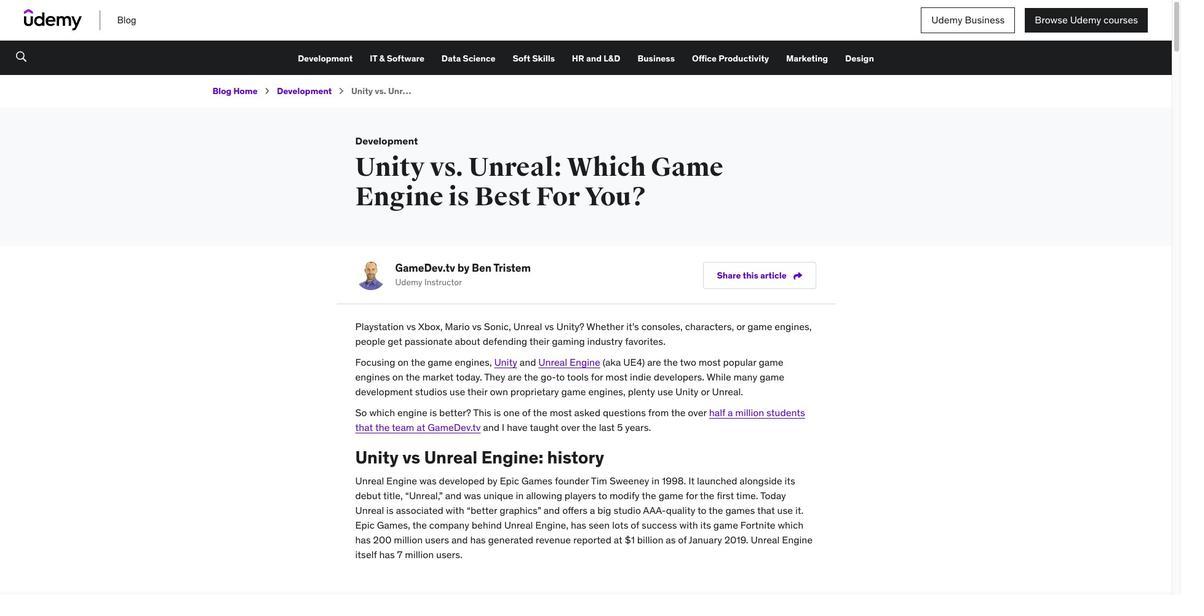 Task type: describe. For each thing, give the bounding box(es) containing it.
1 vertical spatial engines,
[[455, 356, 492, 369]]

1 horizontal spatial epic
[[500, 475, 519, 487]]

unreal down debut
[[355, 505, 384, 517]]

plenty
[[628, 386, 655, 398]]

blog link
[[117, 14, 136, 26]]

passionate
[[405, 336, 453, 348]]

playstation vs xbox, mario vs sonic, unreal vs unity? whether it's consoles, characters, or game engines, people get passionate about defending their gaming industry favorites.
[[355, 321, 812, 348]]

is left one
[[494, 407, 501, 419]]

this
[[743, 270, 759, 281]]

2 vertical spatial million
[[405, 549, 434, 561]]

by inside "unity vs unreal engine: history unreal engine was developed by epic games founder tim sweeney in 1998. it launched alongside its debut title, "unreal," and was unique in allowing players to modify the game for the first time. today unreal is associated with "better graphics" and offers a big studio aaa-quality to the games that use it. epic games, the company behind unreal engine, has seen lots of success with its game fortnite which has 200 million users and has generated revenue reported at $1 billion as of january 2019. unreal engine itself has 7 million users."
[[487, 475, 498, 487]]

vs inside "unity vs unreal engine: history unreal engine was developed by epic games founder tim sweeney in 1998. it launched alongside its debut title, "unreal," and was unique in allowing players to modify the game for the first time. today unreal is associated with "better graphics" and offers a big studio aaa-quality to the games that use it. epic games, the company behind unreal engine, has seen lots of success with its game fortnite which has 200 million users and has generated revenue reported at $1 billion as of january 2019. unreal engine itself has 7 million users."
[[403, 447, 421, 469]]

asked
[[575, 407, 601, 419]]

popular
[[724, 356, 757, 369]]

1 vertical spatial development link
[[277, 86, 332, 97]]

playstation
[[355, 321, 404, 333]]

mario
[[445, 321, 470, 333]]

0 horizontal spatial are
[[508, 371, 522, 384]]

1 vertical spatial over
[[561, 422, 580, 434]]

billion
[[638, 534, 664, 546]]

unreal up 'developed'
[[424, 447, 478, 469]]

unity up the they
[[495, 356, 518, 369]]

big
[[598, 505, 612, 517]]

studios
[[415, 386, 447, 398]]

fortnite
[[741, 519, 776, 532]]

browse
[[1035, 14, 1068, 26]]

the up studios
[[406, 371, 420, 384]]

seen
[[589, 519, 610, 532]]

0 horizontal spatial in
[[516, 490, 524, 502]]

share
[[717, 270, 741, 281]]

1 horizontal spatial use
[[658, 386, 674, 398]]

indie
[[630, 371, 652, 384]]

proprietary
[[511, 386, 559, 398]]

engines, inside playstation vs xbox, mario vs sonic, unreal vs unity? whether it's consoles, characters, or game engines, people get passionate about defending their gaming industry favorites.
[[775, 321, 812, 333]]

unity link
[[495, 356, 518, 369]]

two
[[680, 356, 697, 369]]

0 vertical spatial business
[[965, 14, 1005, 26]]

marketing link
[[787, 53, 829, 64]]

a inside half a million students that the team at gamedev.tv
[[728, 407, 733, 419]]

0 horizontal spatial epic
[[355, 519, 375, 532]]

it
[[370, 53, 378, 64]]

tools
[[567, 371, 589, 384]]

1 vertical spatial million
[[394, 534, 423, 546]]

better?
[[440, 407, 471, 419]]

productivity
[[719, 53, 770, 64]]

on inside (aka ue4) are the two most popular game engines on the market today. they are the go-to tools for most indie developers. while many game development studios use their own proprietary game engines, plenty use unity or unreal.
[[393, 371, 404, 384]]

for inside (aka ue4) are the two most popular game engines on the market today. they are the go-to tools for most indie developers. while many game development studios use their own proprietary game engines, plenty use unity or unreal.
[[591, 371, 603, 384]]

is inside "unity vs unreal engine: history unreal engine was developed by epic games founder tim sweeney in 1998. it launched alongside its debut title, "unreal," and was unique in allowing players to modify the game for the first time. today unreal is associated with "better graphics" and offers a big studio aaa-quality to the games that use it. epic games, the company behind unreal engine, has seen lots of success with its game fortnite which has 200 million users and has generated revenue reported at $1 billion as of january 2019. unreal engine itself has 7 million users."
[[387, 505, 394, 517]]

blog home link
[[213, 86, 258, 97]]

have
[[507, 422, 528, 434]]

go-
[[541, 371, 556, 384]]

the down passionate
[[411, 356, 426, 369]]

first
[[717, 490, 734, 502]]

lots
[[613, 519, 629, 532]]

this
[[473, 407, 492, 419]]

founder
[[555, 475, 589, 487]]

instructor
[[425, 277, 462, 288]]

(aka ue4) are the two most popular game engines on the market today. they are the go-to tools for most indie developers. while many game development studios use their own proprietary game engines, plenty use unity or unreal.
[[355, 356, 785, 398]]

office productivity
[[692, 53, 770, 64]]

$1
[[625, 534, 635, 546]]

users
[[425, 534, 449, 546]]

and down 'developed'
[[445, 490, 462, 502]]

history
[[548, 447, 605, 469]]

engine,
[[536, 519, 569, 532]]

they
[[485, 371, 506, 384]]

industry
[[588, 336, 623, 348]]

debut
[[355, 490, 381, 502]]

to inside (aka ue4) are the two most popular game engines on the market today. they are the go-to tools for most indie developers. while many game development studios use their own proprietary game engines, plenty use unity or unreal.
[[556, 371, 565, 384]]

users.
[[436, 549, 463, 561]]

defending
[[483, 336, 528, 348]]

and up the engine, at the bottom left of the page
[[544, 505, 560, 517]]

as
[[666, 534, 676, 546]]

players
[[565, 490, 596, 502]]

has up the itself
[[355, 534, 371, 546]]

has down offers
[[571, 519, 587, 532]]

game down tools
[[562, 386, 586, 398]]

and right unity link
[[520, 356, 536, 369]]

development
[[355, 386, 413, 398]]

1 vertical spatial of
[[631, 519, 640, 532]]

the up the 'taught'
[[533, 407, 548, 419]]

gaming
[[552, 336, 585, 348]]

the up developers.
[[664, 356, 678, 369]]

development inside development unity vs. unreal: which game engine is best for you?
[[355, 135, 418, 147]]

browse udemy courses
[[1035, 14, 1139, 26]]

so which engine is better? this is one of the most asked questions from the over
[[355, 407, 710, 419]]

0 vertical spatial which
[[370, 407, 395, 419]]

1 vertical spatial was
[[464, 490, 481, 502]]

(aka
[[603, 356, 621, 369]]

company
[[429, 519, 470, 532]]

vs.
[[430, 152, 464, 184]]

the down asked
[[582, 422, 597, 434]]

unreal down fortnite
[[751, 534, 780, 546]]

udemy inside gamedev.tv by ben tristem udemy instructor
[[395, 277, 423, 288]]

0 vertical spatial of
[[522, 407, 531, 419]]

and i have taught over the last 5 years.
[[481, 422, 651, 434]]

unreal:
[[469, 152, 562, 184]]

or inside (aka ue4) are the two most popular game engines on the market today. they are the go-to tools for most indie developers. while many game development studios use their own proprietary game engines, plenty use unity or unreal.
[[701, 386, 710, 398]]

their inside playstation vs xbox, mario vs sonic, unreal vs unity? whether it's consoles, characters, or game engines, people get passionate about defending their gaming industry favorites.
[[530, 336, 550, 348]]

unreal engine link
[[539, 356, 601, 369]]

development for the bottom development link
[[277, 86, 332, 97]]

success
[[642, 519, 677, 532]]

launched
[[697, 475, 738, 487]]

that inside half a million students that the team at gamedev.tv
[[355, 422, 373, 434]]

that inside "unity vs unreal engine: history unreal engine was developed by epic games founder tim sweeney in 1998. it launched alongside its debut title, "unreal," and was unique in allowing players to modify the game for the first time. today unreal is associated with "better graphics" and offers a big studio aaa-quality to the games that use it. epic games, the company behind unreal engine, has seen lots of success with its game fortnite which has 200 million users and has generated revenue reported at $1 billion as of january 2019. unreal engine itself has 7 million users."
[[758, 505, 775, 517]]

unique
[[484, 490, 514, 502]]

developers.
[[654, 371, 705, 384]]

skills
[[533, 53, 555, 64]]

game up market
[[428, 356, 453, 369]]

whether
[[587, 321, 624, 333]]

a inside "unity vs unreal engine: history unreal engine was developed by epic games founder tim sweeney in 1998. it launched alongside its debut title, "unreal," and was unique in allowing players to modify the game for the first time. today unreal is associated with "better graphics" and offers a big studio aaa-quality to the games that use it. epic games, the company behind unreal engine, has seen lots of success with its game fortnite which has 200 million users and has generated revenue reported at $1 billion as of january 2019. unreal engine itself has 7 million users."
[[590, 505, 595, 517]]

2 vertical spatial to
[[698, 505, 707, 517]]

1 horizontal spatial over
[[688, 407, 707, 419]]

revenue
[[536, 534, 571, 546]]

taught
[[530, 422, 559, 434]]

the inside half a million students that the team at gamedev.tv
[[375, 422, 390, 434]]

games
[[522, 475, 553, 487]]

udemy business link
[[922, 8, 1016, 33]]

blog home
[[213, 86, 258, 97]]

the down launched
[[700, 490, 715, 502]]

vs up about
[[472, 321, 482, 333]]

the down first
[[709, 505, 724, 517]]

you?
[[585, 182, 648, 213]]

million inside half a million students that the team at gamedev.tv
[[736, 407, 765, 419]]

it & software link
[[370, 53, 425, 64]]

unity inside development unity vs. unreal: which game engine is best for you?
[[355, 152, 425, 184]]

game right 'popular'
[[759, 356, 784, 369]]

1 horizontal spatial with
[[680, 519, 698, 532]]

the right from
[[671, 407, 686, 419]]

ben
[[472, 262, 492, 275]]

hr and l&d link
[[572, 53, 621, 64]]

udemy business
[[932, 14, 1005, 26]]

data
[[442, 53, 461, 64]]

and left i
[[483, 422, 500, 434]]

200
[[373, 534, 392, 546]]

team
[[392, 422, 414, 434]]



Task type: vqa. For each thing, say whether or not it's contained in the screenshot.
support
no



Task type: locate. For each thing, give the bounding box(es) containing it.
has down behind
[[471, 534, 486, 546]]

their inside (aka ue4) are the two most popular game engines on the market today. they are the go-to tools for most indie developers. while many game development studios use their own proprietary game engines, plenty use unity or unreal.
[[468, 386, 488, 398]]

unity inside (aka ue4) are the two most popular game engines on the market today. they are the go-to tools for most indie developers. while many game development studios use their own proprietary game engines, plenty use unity or unreal.
[[676, 386, 699, 398]]

and right hr
[[587, 53, 602, 64]]

by left ben
[[458, 262, 470, 275]]

1 vertical spatial are
[[508, 371, 522, 384]]

0 horizontal spatial use
[[450, 386, 465, 398]]

engines, inside (aka ue4) are the two most popular game engines on the market today. they are the go-to tools for most indie developers. while many game development studios use their own proprietary game engines, plenty use unity or unreal.
[[589, 386, 626, 398]]

0 horizontal spatial blog
[[117, 14, 136, 26]]

aaa-
[[643, 505, 666, 517]]

generated
[[488, 534, 534, 546]]

office productivity link
[[692, 53, 770, 64]]

gamedev.tv inside half a million students that the team at gamedev.tv
[[428, 422, 481, 434]]

1 vertical spatial which
[[778, 519, 804, 532]]

it.
[[796, 505, 804, 517]]

game
[[651, 152, 724, 184]]

the down associated
[[413, 519, 427, 532]]

focusing
[[355, 356, 395, 369]]

was up "unreal,"
[[420, 475, 437, 487]]

with up company
[[446, 505, 465, 517]]

gamedev.tv up instructor
[[395, 262, 455, 275]]

vs left unity?
[[545, 321, 554, 333]]

game down 1998.
[[659, 490, 684, 502]]

blog for blog home
[[213, 86, 232, 97]]

gamedev.tv down better?
[[428, 422, 481, 434]]

soft skills link
[[513, 53, 555, 64]]

is inside development unity vs. unreal: which game engine is best for you?
[[449, 182, 470, 213]]

engines, down share icon
[[775, 321, 812, 333]]

share this article link
[[703, 262, 817, 289]]

1 vertical spatial in
[[516, 490, 524, 502]]

1 vertical spatial to
[[599, 490, 608, 502]]

1 horizontal spatial that
[[758, 505, 775, 517]]

0 horizontal spatial business
[[638, 53, 675, 64]]

of right as
[[678, 534, 687, 546]]

of right lots
[[631, 519, 640, 532]]

on down the get
[[398, 356, 409, 369]]

ue4)
[[624, 356, 645, 369]]

0 vertical spatial its
[[785, 475, 796, 487]]

0 horizontal spatial which
[[370, 407, 395, 419]]

1 vertical spatial their
[[468, 386, 488, 398]]

share this article
[[717, 270, 789, 281]]

the up aaa-
[[642, 490, 657, 502]]

1 vertical spatial development
[[277, 86, 332, 97]]

1 horizontal spatial engines,
[[589, 386, 626, 398]]

1 horizontal spatial their
[[530, 336, 550, 348]]

million up 7
[[394, 534, 423, 546]]

0 horizontal spatial over
[[561, 422, 580, 434]]

game up 2019.
[[714, 519, 739, 532]]

0 vertical spatial most
[[699, 356, 721, 369]]

to up big
[[599, 490, 608, 502]]

article
[[761, 270, 787, 281]]

0 vertical spatial to
[[556, 371, 565, 384]]

unity inside "unity vs unreal engine: history unreal engine was developed by epic games founder tim sweeney in 1998. it launched alongside its debut title, "unreal," and was unique in allowing players to modify the game for the first time. today unreal is associated with "better graphics" and offers a big studio aaa-quality to the games that use it. epic games, the company behind unreal engine, has seen lots of success with its game fortnite which has 200 million users and has generated revenue reported at $1 billion as of january 2019. unreal engine itself has 7 million users."
[[355, 447, 399, 469]]

0 vertical spatial was
[[420, 475, 437, 487]]

use down "today."
[[450, 386, 465, 398]]

0 horizontal spatial at
[[417, 422, 426, 434]]

0 vertical spatial engines,
[[775, 321, 812, 333]]

is left best
[[449, 182, 470, 213]]

1 vertical spatial epic
[[355, 519, 375, 532]]

2 horizontal spatial most
[[699, 356, 721, 369]]

0 vertical spatial million
[[736, 407, 765, 419]]

engine:
[[482, 447, 544, 469]]

gamedev.tv by ben tristem udemy instructor
[[395, 262, 531, 288]]

itself
[[355, 549, 377, 561]]

and up users. at the left of page
[[452, 534, 468, 546]]

hr
[[572, 53, 585, 64]]

vs down the team
[[403, 447, 421, 469]]

their left gaming
[[530, 336, 550, 348]]

market
[[423, 371, 454, 384]]

which down the development
[[370, 407, 395, 419]]

tristem
[[494, 262, 531, 275]]

by up unique
[[487, 475, 498, 487]]

0 vertical spatial that
[[355, 422, 373, 434]]

share icon image
[[794, 271, 802, 281]]

reported
[[574, 534, 612, 546]]

0 vertical spatial in
[[652, 475, 660, 487]]

quality
[[666, 505, 696, 517]]

that down today
[[758, 505, 775, 517]]

unreal.
[[712, 386, 744, 398]]

0 vertical spatial on
[[398, 356, 409, 369]]

for right tools
[[591, 371, 603, 384]]

1 horizontal spatial for
[[686, 490, 698, 502]]

1 horizontal spatial in
[[652, 475, 660, 487]]

1 horizontal spatial which
[[778, 519, 804, 532]]

0 horizontal spatial engines,
[[455, 356, 492, 369]]

0 vertical spatial at
[[417, 422, 426, 434]]

engine
[[355, 182, 444, 213], [570, 356, 601, 369], [387, 475, 417, 487], [782, 534, 813, 546]]

is down title, on the left bottom of the page
[[387, 505, 394, 517]]

"unreal,"
[[405, 490, 443, 502]]

"better
[[467, 505, 498, 517]]

their down "today."
[[468, 386, 488, 398]]

gamedev.tv
[[395, 262, 455, 275], [428, 422, 481, 434]]

to down unreal engine link
[[556, 371, 565, 384]]

unreal up go-
[[539, 356, 568, 369]]

game inside playstation vs xbox, mario vs sonic, unreal vs unity? whether it's consoles, characters, or game engines, people get passionate about defending their gaming industry favorites.
[[748, 321, 773, 333]]

for inside "unity vs unreal engine: history unreal engine was developed by epic games founder tim sweeney in 1998. it launched alongside its debut title, "unreal," and was unique in allowing players to modify the game for the first time. today unreal is associated with "better graphics" and offers a big studio aaa-quality to the games that use it. epic games, the company behind unreal engine, has seen lots of success with its game fortnite which has 200 million users and has generated revenue reported at $1 billion as of january 2019. unreal engine itself has 7 million users."
[[686, 490, 698, 502]]

over down asked
[[561, 422, 580, 434]]

on up the development
[[393, 371, 404, 384]]

at inside "unity vs unreal engine: history unreal engine was developed by epic games founder tim sweeney in 1998. it launched alongside its debut title, "unreal," and was unique in allowing players to modify the game for the first time. today unreal is associated with "better graphics" and offers a big studio aaa-quality to the games that use it. epic games, the company behind unreal engine, has seen lots of success with its game fortnite which has 200 million users and has generated revenue reported at $1 billion as of january 2019. unreal engine itself has 7 million users."
[[614, 534, 623, 546]]

1 vertical spatial most
[[606, 371, 628, 384]]

1 horizontal spatial a
[[728, 407, 733, 419]]

engine inside development unity vs. unreal: which game engine is best for you?
[[355, 182, 444, 213]]

best
[[475, 182, 531, 213]]

1 vertical spatial with
[[680, 519, 698, 532]]

7
[[397, 549, 403, 561]]

epic up unique
[[500, 475, 519, 487]]

is right engine
[[430, 407, 437, 419]]

that down so
[[355, 422, 373, 434]]

vs left xbox,
[[407, 321, 416, 333]]

2 horizontal spatial udemy
[[1071, 14, 1102, 26]]

1 vertical spatial for
[[686, 490, 698, 502]]

for
[[591, 371, 603, 384], [686, 490, 698, 502]]

most down the (aka
[[606, 371, 628, 384]]

unreal up defending
[[514, 321, 542, 333]]

at left $1
[[614, 534, 623, 546]]

0 vertical spatial a
[[728, 407, 733, 419]]

in left 1998.
[[652, 475, 660, 487]]

tim
[[591, 475, 608, 487]]

games,
[[377, 519, 410, 532]]

million right 7
[[405, 549, 434, 561]]

1 horizontal spatial udemy
[[932, 14, 963, 26]]

of right one
[[522, 407, 531, 419]]

2 horizontal spatial use
[[778, 505, 793, 517]]

0 horizontal spatial that
[[355, 422, 373, 434]]

udemy inside browse udemy courses link
[[1071, 14, 1102, 26]]

0 vertical spatial with
[[446, 505, 465, 517]]

use inside "unity vs unreal engine: history unreal engine was developed by epic games founder tim sweeney in 1998. it launched alongside its debut title, "unreal," and was unique in allowing players to modify the game for the first time. today unreal is associated with "better graphics" and offers a big studio aaa-quality to the games that use it. epic games, the company behind unreal engine, has seen lots of success with its game fortnite which has 200 million users and has generated revenue reported at $1 billion as of january 2019. unreal engine itself has 7 million users."
[[778, 505, 793, 517]]

home
[[234, 86, 258, 97]]

0 vertical spatial by
[[458, 262, 470, 275]]

it & software
[[370, 53, 425, 64]]

1 horizontal spatial most
[[606, 371, 628, 384]]

1 vertical spatial on
[[393, 371, 404, 384]]

blog
[[117, 14, 136, 26], [213, 86, 232, 97]]

0 horizontal spatial for
[[591, 371, 603, 384]]

0 horizontal spatial most
[[550, 407, 572, 419]]

games
[[726, 505, 755, 517]]

with down quality
[[680, 519, 698, 532]]

people
[[355, 336, 386, 348]]

at inside half a million students that the team at gamedev.tv
[[417, 422, 426, 434]]

so
[[355, 407, 367, 419]]

1 horizontal spatial blog
[[213, 86, 232, 97]]

2 vertical spatial engines,
[[589, 386, 626, 398]]

2019.
[[725, 534, 749, 546]]

development link right home
[[277, 86, 332, 97]]

gamedev.tv by ben tristem image
[[355, 260, 386, 291]]

focusing on the game engines, unity and unreal engine
[[355, 356, 601, 369]]

for down it
[[686, 490, 698, 502]]

1 horizontal spatial to
[[599, 490, 608, 502]]

over
[[688, 407, 707, 419], [561, 422, 580, 434]]

january
[[689, 534, 722, 546]]

1 vertical spatial or
[[701, 386, 710, 398]]

data science link
[[442, 53, 496, 64]]

or
[[737, 321, 746, 333], [701, 386, 710, 398]]

epic up 200 on the bottom
[[355, 519, 375, 532]]

business link
[[638, 53, 675, 64]]

own
[[490, 386, 508, 398]]

at
[[417, 422, 426, 434], [614, 534, 623, 546]]

1 vertical spatial at
[[614, 534, 623, 546]]

2 vertical spatial of
[[678, 534, 687, 546]]

or right characters, at the bottom right
[[737, 321, 746, 333]]

2 horizontal spatial to
[[698, 505, 707, 517]]

blog for blog
[[117, 14, 136, 26]]

unreal inside playstation vs xbox, mario vs sonic, unreal vs unity? whether it's consoles, characters, or game engines, people get passionate about defending their gaming industry favorites.
[[514, 321, 542, 333]]

in up graphics"
[[516, 490, 524, 502]]

0 vertical spatial blog
[[117, 14, 136, 26]]

Search text field
[[0, 41, 37, 75]]

1 vertical spatial business
[[638, 53, 675, 64]]

has left 7
[[379, 549, 395, 561]]

0 vertical spatial their
[[530, 336, 550, 348]]

million down unreal.
[[736, 407, 765, 419]]

alongside
[[740, 475, 783, 487]]

i
[[502, 422, 505, 434]]

by inside gamedev.tv by ben tristem udemy instructor
[[458, 262, 470, 275]]

developed
[[439, 475, 485, 487]]

1 horizontal spatial by
[[487, 475, 498, 487]]

use down developers.
[[658, 386, 674, 398]]

science
[[463, 53, 496, 64]]

it's
[[627, 321, 639, 333]]

0 vertical spatial epic
[[500, 475, 519, 487]]

0 horizontal spatial to
[[556, 371, 565, 384]]

half a million students that the team at gamedev.tv
[[355, 407, 806, 434]]

unreal down graphics"
[[505, 519, 533, 532]]

office
[[692, 53, 717, 64]]

sonic,
[[484, 321, 511, 333]]

0 horizontal spatial their
[[468, 386, 488, 398]]

marketing
[[787, 53, 829, 64]]

0 vertical spatial or
[[737, 321, 746, 333]]

unity left 'vs.'
[[355, 152, 425, 184]]

0 vertical spatial for
[[591, 371, 603, 384]]

unity down developers.
[[676, 386, 699, 398]]

1 vertical spatial gamedev.tv
[[428, 422, 481, 434]]

its up january
[[701, 519, 712, 532]]

which down "it."
[[778, 519, 804, 532]]

studio
[[614, 505, 641, 517]]

0 horizontal spatial udemy
[[395, 277, 423, 288]]

students
[[767, 407, 806, 419]]

udemy image
[[24, 7, 82, 32]]

engine
[[398, 407, 428, 419]]

0 vertical spatial development link
[[298, 53, 353, 64]]

about
[[455, 336, 481, 348]]

0 vertical spatial are
[[648, 356, 662, 369]]

was up the "better
[[464, 490, 481, 502]]

over left half
[[688, 407, 707, 419]]

engines, up the questions
[[589, 386, 626, 398]]

search icon image
[[16, 50, 26, 63]]

2 horizontal spatial of
[[678, 534, 687, 546]]

1 horizontal spatial or
[[737, 321, 746, 333]]

1 vertical spatial a
[[590, 505, 595, 517]]

epic
[[500, 475, 519, 487], [355, 519, 375, 532]]

0 horizontal spatial by
[[458, 262, 470, 275]]

which inside "unity vs unreal engine: history unreal engine was developed by epic games founder tim sweeney in 1998. it launched alongside its debut title, "unreal," and was unique in allowing players to modify the game for the first time. today unreal is associated with "better graphics" and offers a big studio aaa-quality to the games that use it. epic games, the company behind unreal engine, has seen lots of success with its game fortnite which has 200 million users and has generated revenue reported at $1 billion as of january 2019. unreal engine itself has 7 million users."
[[778, 519, 804, 532]]

unity up debut
[[355, 447, 399, 469]]

associated
[[396, 505, 444, 517]]

allowing
[[526, 490, 563, 502]]

from
[[649, 407, 669, 419]]

0 vertical spatial over
[[688, 407, 707, 419]]

to
[[556, 371, 565, 384], [599, 490, 608, 502], [698, 505, 707, 517]]

1 vertical spatial that
[[758, 505, 775, 517]]

which
[[567, 152, 646, 184]]

its up today
[[785, 475, 796, 487]]

1 vertical spatial its
[[701, 519, 712, 532]]

behind
[[472, 519, 502, 532]]

data science
[[442, 53, 496, 64]]

by
[[458, 262, 470, 275], [487, 475, 498, 487]]

their
[[530, 336, 550, 348], [468, 386, 488, 398]]

2 vertical spatial most
[[550, 407, 572, 419]]

unreal up debut
[[355, 475, 384, 487]]

the left the team
[[375, 422, 390, 434]]

are
[[648, 356, 662, 369], [508, 371, 522, 384]]

1 horizontal spatial was
[[464, 490, 481, 502]]

engines, up "today."
[[455, 356, 492, 369]]

1 horizontal spatial its
[[785, 475, 796, 487]]

game
[[748, 321, 773, 333], [428, 356, 453, 369], [759, 356, 784, 369], [760, 371, 785, 384], [562, 386, 586, 398], [659, 490, 684, 502], [714, 519, 739, 532]]

1 horizontal spatial are
[[648, 356, 662, 369]]

0 horizontal spatial a
[[590, 505, 595, 517]]

gamedev.tv inside gamedev.tv by ben tristem udemy instructor
[[395, 262, 455, 275]]

0 horizontal spatial of
[[522, 407, 531, 419]]

or inside playstation vs xbox, mario vs sonic, unreal vs unity? whether it's consoles, characters, or game engines, people get passionate about defending their gaming industry favorites.
[[737, 321, 746, 333]]

or down while
[[701, 386, 710, 398]]

to right quality
[[698, 505, 707, 517]]

0 horizontal spatial was
[[420, 475, 437, 487]]

a right half
[[728, 407, 733, 419]]

development link left it
[[298, 53, 353, 64]]

development for the top development link
[[298, 53, 353, 64]]

1 vertical spatial by
[[487, 475, 498, 487]]

a left big
[[590, 505, 595, 517]]

game up 'popular'
[[748, 321, 773, 333]]

udemy inside udemy business link
[[932, 14, 963, 26]]

most up while
[[699, 356, 721, 369]]

at down engine
[[417, 422, 426, 434]]

0 horizontal spatial or
[[701, 386, 710, 398]]

game right the many
[[760, 371, 785, 384]]

is
[[449, 182, 470, 213], [430, 407, 437, 419], [494, 407, 501, 419], [387, 505, 394, 517]]

unreal
[[514, 321, 542, 333], [539, 356, 568, 369], [424, 447, 478, 469], [355, 475, 384, 487], [355, 505, 384, 517], [505, 519, 533, 532], [751, 534, 780, 546]]

was
[[420, 475, 437, 487], [464, 490, 481, 502]]

are down unity link
[[508, 371, 522, 384]]

are up indie
[[648, 356, 662, 369]]

1 horizontal spatial at
[[614, 534, 623, 546]]

most up and i have taught over the last 5 years.
[[550, 407, 572, 419]]

the up proprietary at bottom
[[524, 371, 539, 384]]

it
[[689, 475, 695, 487]]

0 horizontal spatial with
[[446, 505, 465, 517]]

today.
[[456, 371, 482, 384]]

use left "it."
[[778, 505, 793, 517]]



